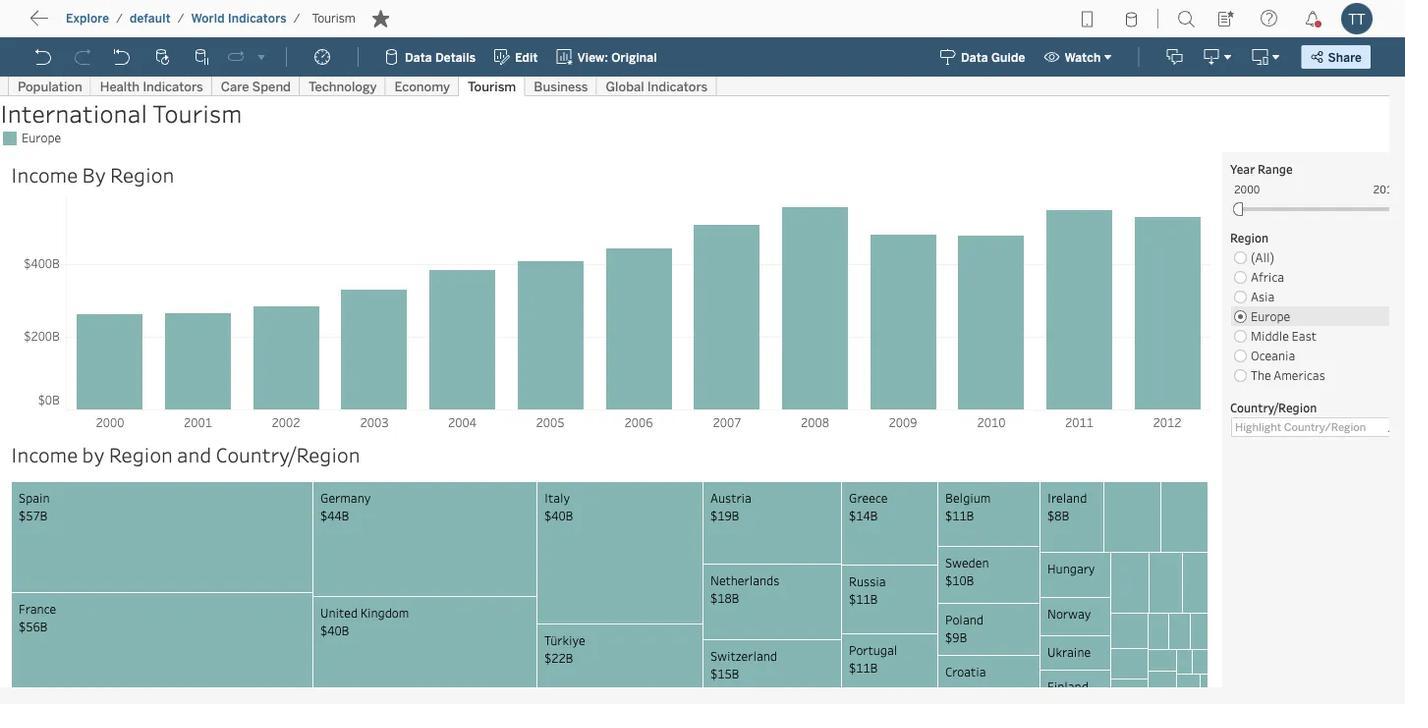 Task type: describe. For each thing, give the bounding box(es) containing it.
2 / from the left
[[178, 11, 184, 26]]

explore
[[66, 11, 109, 26]]

indicators
[[228, 11, 287, 26]]

explore link
[[65, 10, 110, 27]]

to
[[88, 15, 104, 34]]

world indicators link
[[190, 10, 288, 27]]

content
[[108, 15, 169, 34]]

default link
[[129, 10, 172, 27]]

skip
[[51, 15, 84, 34]]

3 / from the left
[[294, 11, 300, 26]]



Task type: vqa. For each thing, say whether or not it's contained in the screenshot.
in corresponding to You
no



Task type: locate. For each thing, give the bounding box(es) containing it.
world
[[191, 11, 225, 26]]

tourism
[[312, 11, 356, 26]]

1 horizontal spatial /
[[178, 11, 184, 26]]

explore / default / world indicators /
[[66, 11, 300, 26]]

/ left world
[[178, 11, 184, 26]]

0 horizontal spatial /
[[116, 11, 123, 26]]

skip to content
[[51, 15, 169, 34]]

/ left tourism on the left top
[[294, 11, 300, 26]]

1 / from the left
[[116, 11, 123, 26]]

/ right to
[[116, 11, 123, 26]]

2 horizontal spatial /
[[294, 11, 300, 26]]

skip to content link
[[47, 11, 200, 38]]

/
[[116, 11, 123, 26], [178, 11, 184, 26], [294, 11, 300, 26]]

tourism element
[[306, 11, 362, 26]]

default
[[130, 11, 171, 26]]



